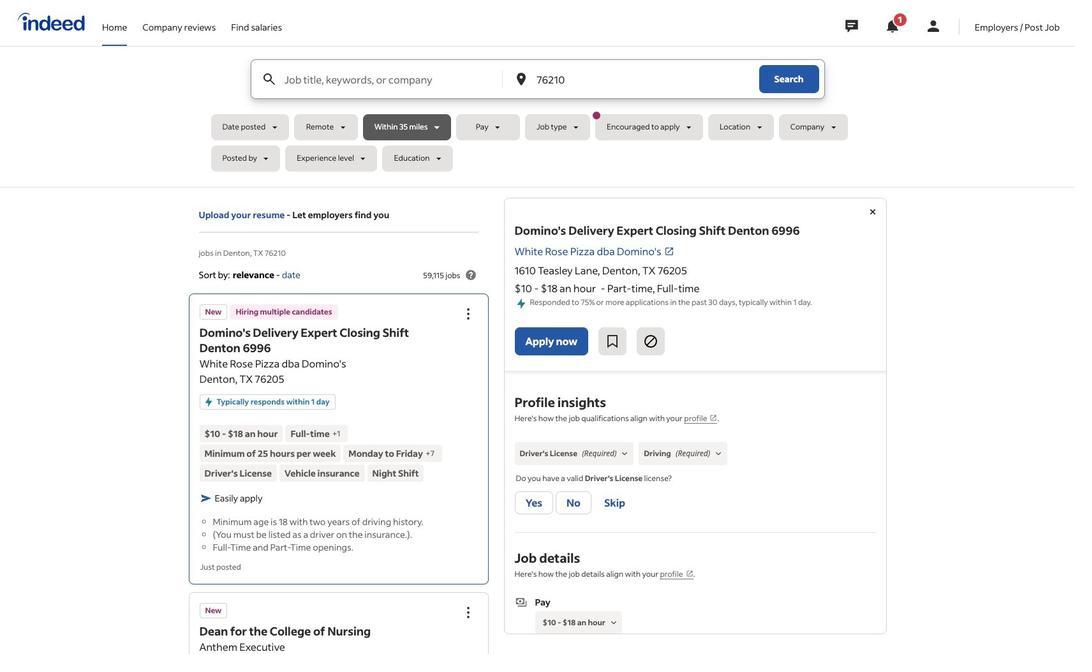 Task type: locate. For each thing, give the bounding box(es) containing it.
Edit location text field
[[534, 60, 734, 98]]

missing qualification image
[[713, 448, 725, 460]]

help icon image
[[463, 267, 478, 283]]

missing preference image
[[608, 618, 620, 629]]

account image
[[926, 19, 941, 34]]

None search field
[[211, 59, 865, 177]]

search: Job title, keywords, or company text field
[[282, 60, 502, 98]]

not interested image
[[643, 334, 659, 349]]

missing qualification image
[[619, 448, 631, 460]]

save this job image
[[605, 334, 620, 349]]

profile (opens in a new window) image
[[710, 414, 718, 422]]



Task type: vqa. For each thing, say whether or not it's contained in the screenshot.
the rightmost apply
no



Task type: describe. For each thing, give the bounding box(es) containing it.
white rose pizza dba domino's (opens in a new tab) image
[[664, 246, 674, 257]]

job actions for dean for the college of nursing is collapsed image
[[461, 605, 476, 620]]

job actions for domino's delivery expert closing shift denton 6996 is collapsed image
[[461, 307, 476, 322]]

job preferences (opens in a new window) image
[[686, 570, 694, 578]]

close job details image
[[865, 204, 881, 220]]

messages unread count 0 image
[[844, 13, 860, 39]]



